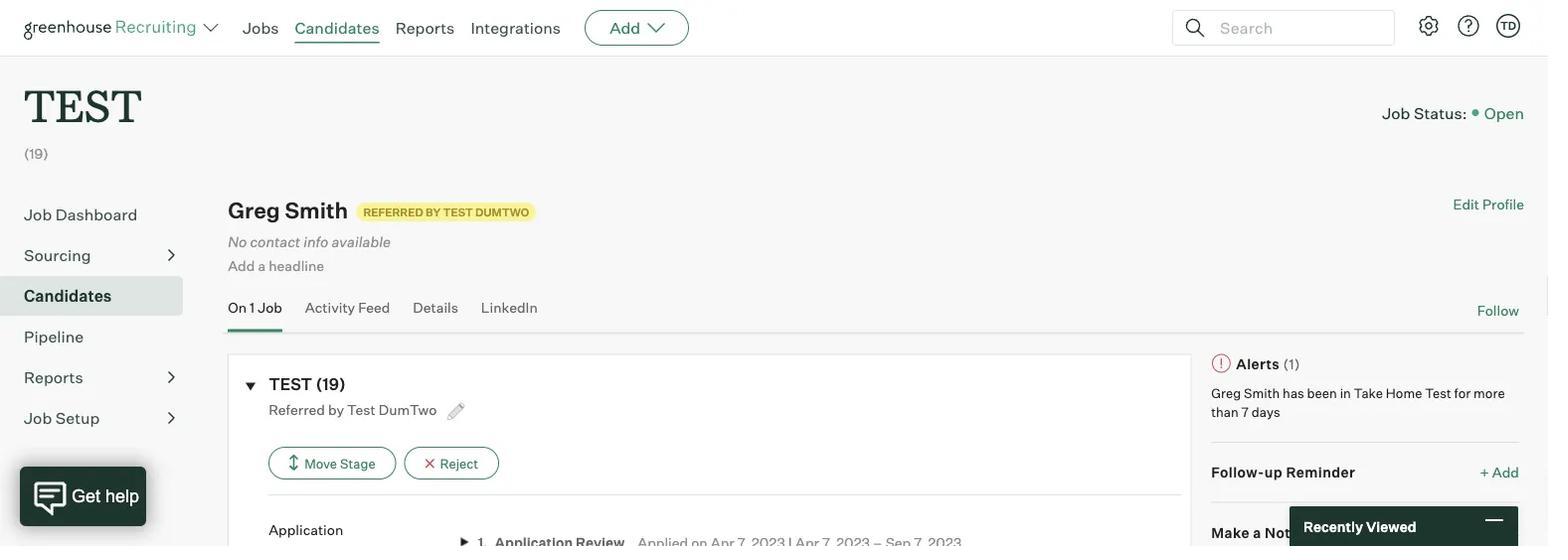 Task type: vqa. For each thing, say whether or not it's contained in the screenshot.
the leftmost &
no



Task type: describe. For each thing, give the bounding box(es) containing it.
0 vertical spatial reports link
[[395, 18, 455, 38]]

stage
[[340, 456, 375, 472]]

test for test (19)
[[269, 375, 312, 395]]

configure image
[[1417, 14, 1441, 38]]

job for job setup
[[24, 409, 52, 429]]

job dashboard
[[24, 205, 137, 225]]

follow link
[[1477, 301, 1519, 320]]

1 vertical spatial by
[[328, 401, 344, 418]]

test link
[[24, 56, 142, 138]]

job setup link
[[24, 407, 175, 431]]

follow-
[[1211, 464, 1264, 482]]

1 vertical spatial candidates link
[[24, 285, 175, 308]]

1 horizontal spatial a
[[1253, 524, 1261, 542]]

1
[[250, 299, 255, 316]]

0 vertical spatial candidates
[[295, 18, 379, 38]]

0 horizontal spatial reports link
[[24, 366, 175, 390]]

job status:
[[1382, 103, 1467, 123]]

sourcing link
[[24, 244, 175, 268]]

viewed
[[1366, 518, 1416, 536]]

sourcing
[[24, 246, 91, 266]]

0 vertical spatial by
[[426, 206, 441, 219]]

smith for greg smith
[[285, 197, 348, 224]]

in
[[1340, 385, 1351, 401]]

+
[[1480, 464, 1489, 482]]

activity feed
[[305, 299, 390, 316]]

+ add
[[1480, 464, 1519, 482]]

alerts
[[1236, 355, 1280, 373]]

greg smith has been in take home test for more than 7 days
[[1211, 385, 1505, 420]]

than
[[1211, 404, 1239, 420]]

on 1 job
[[228, 299, 282, 316]]

0 vertical spatial referred by test dumtwo
[[363, 206, 529, 219]]

application link
[[269, 521, 451, 540]]

@mentions link
[[1456, 523, 1519, 543]]

linkedin
[[481, 299, 538, 316]]

td button
[[1496, 14, 1520, 38]]

greg for greg smith
[[228, 197, 280, 224]]

1 vertical spatial reports
[[24, 368, 83, 388]]

home
[[1386, 385, 1422, 401]]

been
[[1307, 385, 1337, 401]]

1 horizontal spatial dumtwo
[[475, 206, 529, 219]]

add inside no contact info available add a headline
[[228, 258, 255, 275]]

job right the 1
[[258, 299, 282, 316]]

activity feed link
[[305, 299, 390, 328]]

test inside greg smith has been in take home test for more than 7 days
[[1425, 385, 1451, 401]]

greg smith
[[228, 197, 348, 224]]

reject button
[[404, 447, 499, 480]]

profile
[[1482, 196, 1524, 213]]

open
[[1484, 103, 1524, 123]]

test for test
[[24, 76, 142, 134]]

add button
[[585, 10, 689, 46]]

0 vertical spatial reports
[[395, 18, 455, 38]]

job setup
[[24, 409, 100, 429]]

contact
[[250, 233, 300, 251]]

move
[[304, 456, 337, 472]]

integrations link
[[471, 18, 561, 38]]

no contact info available add a headline
[[228, 233, 391, 275]]

for
[[1454, 385, 1471, 401]]

reject
[[440, 456, 478, 472]]

has
[[1283, 385, 1304, 401]]

headline
[[269, 258, 324, 275]]

edit
[[1453, 196, 1479, 213]]

(1)
[[1283, 355, 1300, 373]]

0 horizontal spatial test
[[347, 401, 375, 418]]

days
[[1252, 404, 1280, 420]]

1 vertical spatial candidates
[[24, 287, 112, 306]]

smith for greg smith has been in take home test for more than 7 days
[[1244, 385, 1280, 401]]

move stage
[[304, 456, 375, 472]]

pipeline link
[[24, 325, 175, 349]]



Task type: locate. For each thing, give the bounding box(es) containing it.
up
[[1264, 464, 1283, 482]]

jobs link
[[243, 18, 279, 38]]

0 vertical spatial add
[[610, 18, 640, 38]]

(19)
[[24, 145, 49, 163], [316, 375, 346, 395]]

note
[[1265, 524, 1299, 542]]

a down contact at the top left of the page
[[258, 258, 266, 275]]

1 vertical spatial referred by test dumtwo
[[269, 401, 440, 418]]

1 vertical spatial greg
[[1211, 385, 1241, 401]]

activity
[[305, 299, 355, 316]]

pipeline
[[24, 327, 84, 347]]

td
[[1500, 19, 1516, 32]]

0 vertical spatial dumtwo
[[475, 206, 529, 219]]

1 horizontal spatial add
[[610, 18, 640, 38]]

application
[[269, 522, 343, 539]]

0 horizontal spatial candidates link
[[24, 285, 175, 308]]

greg up than
[[1211, 385, 1241, 401]]

add inside popup button
[[610, 18, 640, 38]]

0 vertical spatial greg
[[228, 197, 280, 224]]

0 horizontal spatial a
[[258, 258, 266, 275]]

0 vertical spatial test
[[24, 76, 142, 134]]

move stage button
[[269, 447, 396, 480]]

a inside no contact info available add a headline
[[258, 258, 266, 275]]

follow
[[1477, 302, 1519, 319]]

Search text field
[[1215, 13, 1376, 42]]

details link
[[413, 299, 458, 328]]

a left note
[[1253, 524, 1261, 542]]

dumtwo
[[475, 206, 529, 219], [379, 401, 437, 418]]

0 vertical spatial (19)
[[24, 145, 49, 163]]

reports
[[395, 18, 455, 38], [24, 368, 83, 388]]

1 vertical spatial test
[[269, 375, 312, 395]]

1 horizontal spatial candidates link
[[295, 18, 379, 38]]

greg for greg smith has been in take home test for more than 7 days
[[1211, 385, 1241, 401]]

by down test (19)
[[328, 401, 344, 418]]

make a note
[[1211, 524, 1299, 542]]

0 vertical spatial a
[[258, 258, 266, 275]]

2 horizontal spatial add
[[1492, 464, 1519, 482]]

0 horizontal spatial candidates
[[24, 287, 112, 306]]

7
[[1241, 404, 1249, 420]]

0 horizontal spatial greg
[[228, 197, 280, 224]]

smith up days
[[1244, 385, 1280, 401]]

referred by test dumtwo
[[363, 206, 529, 219], [269, 401, 440, 418]]

smith
[[285, 197, 348, 224], [1244, 385, 1280, 401]]

test
[[24, 76, 142, 134], [269, 375, 312, 395]]

1 vertical spatial reports link
[[24, 366, 175, 390]]

1 horizontal spatial greg
[[1211, 385, 1241, 401]]

+ add link
[[1480, 463, 1519, 483]]

1 horizontal spatial test
[[269, 375, 312, 395]]

0 horizontal spatial add
[[228, 258, 255, 275]]

test (19)
[[269, 375, 346, 395]]

status:
[[1414, 103, 1467, 123]]

(19) down the test link
[[24, 145, 49, 163]]

candidates link down sourcing link
[[24, 285, 175, 308]]

smith inside greg smith has been in take home test for more than 7 days
[[1244, 385, 1280, 401]]

recently
[[1303, 518, 1363, 536]]

candidates link right jobs link
[[295, 18, 379, 38]]

0 horizontal spatial smith
[[285, 197, 348, 224]]

a
[[258, 258, 266, 275], [1253, 524, 1261, 542]]

referred up available
[[363, 206, 423, 219]]

1 vertical spatial a
[[1253, 524, 1261, 542]]

1 horizontal spatial (19)
[[316, 375, 346, 395]]

td button
[[1492, 10, 1524, 42]]

alerts (1)
[[1236, 355, 1300, 373]]

job for job status:
[[1382, 103, 1410, 123]]

0 horizontal spatial test
[[24, 76, 142, 134]]

reports link down pipeline link
[[24, 366, 175, 390]]

integrations
[[471, 18, 561, 38]]

by
[[426, 206, 441, 219], [328, 401, 344, 418]]

0 horizontal spatial dumtwo
[[379, 401, 437, 418]]

reports down pipeline
[[24, 368, 83, 388]]

dumtwo up linkedin
[[475, 206, 529, 219]]

more
[[1473, 385, 1505, 401]]

reports link left integrations link
[[395, 18, 455, 38]]

1 horizontal spatial reports link
[[395, 18, 455, 38]]

1 horizontal spatial smith
[[1244, 385, 1280, 401]]

referred
[[363, 206, 423, 219], [269, 401, 325, 418]]

test left the for
[[1425, 385, 1451, 401]]

1 horizontal spatial reports
[[395, 18, 455, 38]]

feed
[[358, 299, 390, 316]]

job
[[1382, 103, 1410, 123], [24, 205, 52, 225], [258, 299, 282, 316], [24, 409, 52, 429]]

on 1 job link
[[228, 299, 282, 328]]

edit profile
[[1453, 196, 1524, 213]]

2 horizontal spatial test
[[1425, 385, 1451, 401]]

referred by test dumtwo down test (19)
[[269, 401, 440, 418]]

job left setup
[[24, 409, 52, 429]]

setup
[[55, 409, 100, 429]]

info
[[303, 233, 328, 251]]

1 vertical spatial (19)
[[316, 375, 346, 395]]

1 vertical spatial referred
[[269, 401, 325, 418]]

job dashboard link
[[24, 203, 175, 227]]

job for job dashboard
[[24, 205, 52, 225]]

test up stage
[[347, 401, 375, 418]]

candidates down sourcing
[[24, 287, 112, 306]]

test down greenhouse recruiting image
[[24, 76, 142, 134]]

smith up info
[[285, 197, 348, 224]]

1 horizontal spatial by
[[426, 206, 441, 219]]

0 vertical spatial candidates link
[[295, 18, 379, 38]]

details
[[413, 299, 458, 316]]

(19) down activity feed link
[[316, 375, 346, 395]]

1 vertical spatial smith
[[1244, 385, 1280, 401]]

test
[[443, 206, 473, 219], [1425, 385, 1451, 401], [347, 401, 375, 418]]

no
[[228, 233, 247, 251]]

test down on 1 job link on the bottom of the page
[[269, 375, 312, 395]]

greg inside greg smith has been in take home test for more than 7 days
[[1211, 385, 1241, 401]]

by up details
[[426, 206, 441, 219]]

candidates
[[295, 18, 379, 38], [24, 287, 112, 306]]

job left status: in the right of the page
[[1382, 103, 1410, 123]]

0 horizontal spatial referred
[[269, 401, 325, 418]]

reminder
[[1286, 464, 1355, 482]]

1 horizontal spatial test
[[443, 206, 473, 219]]

reports left integrations link
[[395, 18, 455, 38]]

take
[[1354, 385, 1383, 401]]

dashboard
[[55, 205, 137, 225]]

2 vertical spatial add
[[1492, 464, 1519, 482]]

follow-up reminder
[[1211, 464, 1355, 482]]

1 horizontal spatial referred
[[363, 206, 423, 219]]

referred down test (19)
[[269, 401, 325, 418]]

candidates right jobs link
[[295, 18, 379, 38]]

candidates link
[[295, 18, 379, 38], [24, 285, 175, 308]]

greenhouse recruiting image
[[24, 16, 203, 40]]

edit profile link
[[1453, 196, 1524, 213]]

dumtwo up reject button
[[379, 401, 437, 418]]

0 horizontal spatial by
[[328, 401, 344, 418]]

recently viewed
[[1303, 518, 1416, 536]]

1 horizontal spatial candidates
[[295, 18, 379, 38]]

0 horizontal spatial reports
[[24, 368, 83, 388]]

0 vertical spatial smith
[[285, 197, 348, 224]]

referred by test dumtwo up available
[[363, 206, 529, 219]]

make
[[1211, 524, 1250, 542]]

available
[[331, 233, 391, 251]]

@mentions
[[1456, 525, 1519, 540]]

on
[[228, 299, 247, 316]]

0 vertical spatial referred
[[363, 206, 423, 219]]

job up sourcing
[[24, 205, 52, 225]]

1 vertical spatial add
[[228, 258, 255, 275]]

test up details
[[443, 206, 473, 219]]

0 horizontal spatial (19)
[[24, 145, 49, 163]]

jobs
[[243, 18, 279, 38]]

add
[[610, 18, 640, 38], [228, 258, 255, 275], [1492, 464, 1519, 482]]

reports link
[[395, 18, 455, 38], [24, 366, 175, 390]]

greg up no
[[228, 197, 280, 224]]

1 vertical spatial dumtwo
[[379, 401, 437, 418]]

linkedin link
[[481, 299, 538, 328]]



